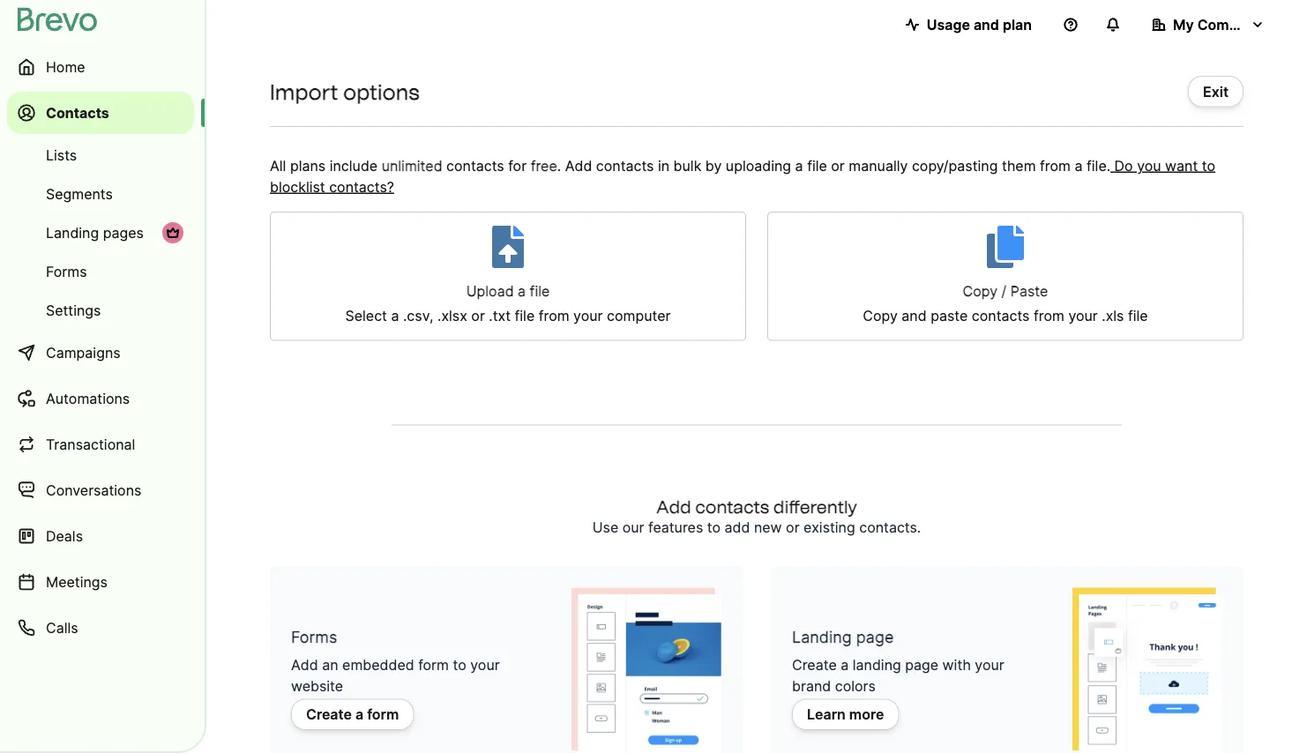 Task type: locate. For each thing, give the bounding box(es) containing it.
learn
[[808, 707, 846, 724]]

colors
[[836, 678, 876, 695]]

or
[[832, 157, 845, 174], [472, 308, 485, 325], [786, 519, 800, 537]]

1 vertical spatial page
[[906, 657, 939, 674]]

a left file. on the right of page
[[1075, 157, 1083, 174]]

usage
[[927, 16, 971, 33]]

1 horizontal spatial page
[[906, 657, 939, 674]]

or left manually in the top of the page
[[832, 157, 845, 174]]

create inside create a landing page with your brand colors
[[793, 657, 837, 674]]

0 horizontal spatial to
[[453, 657, 467, 674]]

1 horizontal spatial landing
[[793, 628, 852, 647]]

a up colors
[[841, 657, 849, 674]]

my company button
[[1139, 7, 1280, 42]]

exit link
[[1189, 76, 1244, 107]]

file
[[808, 157, 828, 174], [530, 283, 550, 300], [515, 308, 535, 325], [1129, 308, 1149, 325]]

and left plan
[[974, 16, 1000, 33]]

1 horizontal spatial to
[[708, 519, 721, 537]]

your
[[574, 308, 603, 325], [1069, 308, 1099, 325], [471, 657, 500, 674], [976, 657, 1005, 674]]

create up brand
[[793, 657, 837, 674]]

your inside create a landing page with your brand colors
[[976, 657, 1005, 674]]

0 vertical spatial landing
[[46, 224, 99, 241]]

0 horizontal spatial landing
[[46, 224, 99, 241]]

contacts inside copy / paste copy and paste contacts from your .xls file
[[972, 308, 1030, 325]]

1 horizontal spatial add
[[565, 157, 592, 174]]

0 horizontal spatial page
[[857, 628, 894, 647]]

meetings
[[46, 574, 108, 591]]

page
[[857, 628, 894, 647], [906, 657, 939, 674]]

1 vertical spatial copy
[[863, 308, 898, 325]]

forms up an
[[291, 628, 337, 647]]

form
[[418, 657, 449, 674], [367, 707, 399, 724]]

your inside copy / paste copy and paste contacts from your .xls file
[[1069, 308, 1099, 325]]

copy left paste
[[863, 308, 898, 325]]

forms up settings
[[46, 263, 87, 280]]

0 horizontal spatial and
[[902, 308, 927, 325]]

0 horizontal spatial or
[[472, 308, 485, 325]]

0 vertical spatial to
[[1203, 157, 1216, 174]]

2 horizontal spatial or
[[832, 157, 845, 174]]

transactional link
[[7, 424, 194, 466]]

from inside copy / paste copy and paste contacts from your .xls file
[[1034, 308, 1065, 325]]

a right upload
[[518, 283, 526, 300]]

2 horizontal spatial to
[[1203, 157, 1216, 174]]

1 horizontal spatial forms
[[291, 628, 337, 647]]

contacts link
[[7, 92, 194, 134]]

and
[[974, 16, 1000, 33], [902, 308, 927, 325]]

create for create a landing page with your brand colors
[[793, 657, 837, 674]]

automations link
[[7, 378, 194, 420]]

create
[[793, 657, 837, 674], [306, 707, 352, 724]]

for
[[509, 157, 527, 174]]

segments link
[[7, 177, 194, 212]]

to
[[1203, 157, 1216, 174], [708, 519, 721, 537], [453, 657, 467, 674]]

a right uploading
[[796, 157, 804, 174]]

from inside upload a file select a .csv, .xlsx or .txt file from your computer
[[539, 308, 570, 325]]

to left add on the right
[[708, 519, 721, 537]]

them
[[1003, 157, 1037, 174]]

.xlsx
[[438, 308, 468, 325]]

unlimited
[[382, 157, 443, 174]]

contacts?
[[329, 178, 394, 195]]

0 vertical spatial add
[[565, 157, 592, 174]]

do
[[1115, 157, 1134, 174]]

from
[[1041, 157, 1071, 174], [539, 308, 570, 325], [1034, 308, 1065, 325]]

to right want
[[1203, 157, 1216, 174]]

a
[[796, 157, 804, 174], [1075, 157, 1083, 174], [518, 283, 526, 300], [391, 308, 399, 325], [841, 657, 849, 674], [356, 707, 364, 724]]

contacts left the in
[[596, 157, 654, 174]]

from right .txt
[[539, 308, 570, 325]]

add an embedded form to your website
[[291, 657, 500, 695]]

0 horizontal spatial add
[[291, 657, 318, 674]]

page up landing
[[857, 628, 894, 647]]

bulk
[[674, 157, 702, 174]]

landing
[[46, 224, 99, 241], [793, 628, 852, 647]]

or right new
[[786, 519, 800, 537]]

add inside the add an embedded form to your website
[[291, 657, 318, 674]]

copy left /
[[963, 283, 998, 300]]

add up features
[[657, 496, 692, 518]]

forms link
[[7, 254, 194, 289]]

landing pages
[[46, 224, 144, 241]]

calls
[[46, 620, 78, 637]]

add inside the add contacts differently use our features to add new or existing contacts.
[[657, 496, 692, 518]]

file right .xls
[[1129, 308, 1149, 325]]

contacts up add on the right
[[696, 496, 770, 518]]

by
[[706, 157, 722, 174]]

landing
[[853, 657, 902, 674]]

or left .txt
[[472, 308, 485, 325]]

copy / paste copy and paste contacts from your .xls file
[[863, 283, 1149, 325]]

landing up brand
[[793, 628, 852, 647]]

from down the paste
[[1034, 308, 1065, 325]]

paste
[[931, 308, 969, 325]]

usage and plan
[[927, 16, 1033, 33]]

0 horizontal spatial create
[[306, 707, 352, 724]]

file right .txt
[[515, 308, 535, 325]]

0 vertical spatial page
[[857, 628, 894, 647]]

2 vertical spatial to
[[453, 657, 467, 674]]

meetings link
[[7, 561, 194, 604]]

contacts
[[46, 104, 109, 121]]

free
[[531, 157, 558, 174]]

0 vertical spatial form
[[418, 657, 449, 674]]

you
[[1138, 157, 1162, 174]]

deals
[[46, 528, 83, 545]]

landing down segments
[[46, 224, 99, 241]]

form down the add an embedded form to your website
[[367, 707, 399, 724]]

segments
[[46, 185, 113, 203]]

1 vertical spatial to
[[708, 519, 721, 537]]

contacts down /
[[972, 308, 1030, 325]]

add up website
[[291, 657, 318, 674]]

to right embedded
[[453, 657, 467, 674]]

0 vertical spatial forms
[[46, 263, 87, 280]]

options
[[343, 79, 420, 105]]

to inside "do you want to blocklist contacts?"
[[1203, 157, 1216, 174]]

my
[[1174, 16, 1195, 33]]

plans
[[290, 157, 326, 174]]

1 vertical spatial and
[[902, 308, 927, 325]]

0 vertical spatial create
[[793, 657, 837, 674]]

add
[[565, 157, 592, 174], [657, 496, 692, 518], [291, 657, 318, 674]]

copy
[[963, 283, 998, 300], [863, 308, 898, 325]]

1 vertical spatial create
[[306, 707, 352, 724]]

or inside upload a file select a .csv, .xlsx or .txt file from your computer
[[472, 308, 485, 325]]

new
[[755, 519, 783, 537]]

page left with
[[906, 657, 939, 674]]

0 vertical spatial or
[[832, 157, 845, 174]]

an
[[322, 657, 339, 674]]

create a form link
[[291, 699, 414, 731]]

company
[[1198, 16, 1263, 33]]

conversations
[[46, 482, 142, 499]]

include
[[330, 157, 378, 174]]

landing for landing pages
[[46, 224, 99, 241]]

use
[[593, 519, 619, 537]]

do you want to blocklist contacts?
[[270, 157, 1216, 195]]

or inside the add contacts differently use our features to add new or existing contacts.
[[786, 519, 800, 537]]

and left paste
[[902, 308, 927, 325]]

1 horizontal spatial and
[[974, 16, 1000, 33]]

1 vertical spatial forms
[[291, 628, 337, 647]]

0 vertical spatial copy
[[963, 283, 998, 300]]

contacts inside the add contacts differently use our features to add new or existing contacts.
[[696, 496, 770, 518]]

0 horizontal spatial copy
[[863, 308, 898, 325]]

1 horizontal spatial or
[[786, 519, 800, 537]]

your inside the add an embedded form to your website
[[471, 657, 500, 674]]

create a landing page with your brand colors
[[793, 657, 1005, 695]]

1 horizontal spatial form
[[418, 657, 449, 674]]

form right embedded
[[418, 657, 449, 674]]

uploading
[[726, 157, 792, 174]]

forms
[[46, 263, 87, 280], [291, 628, 337, 647]]

add right the .
[[565, 157, 592, 174]]

home link
[[7, 46, 194, 88]]

2 vertical spatial or
[[786, 519, 800, 537]]

import options
[[270, 79, 420, 105]]

landing page
[[793, 628, 894, 647]]

create a form
[[306, 707, 399, 724]]

all
[[270, 157, 286, 174]]

1 vertical spatial add
[[657, 496, 692, 518]]

1 horizontal spatial create
[[793, 657, 837, 674]]

landing pages link
[[7, 215, 194, 251]]

1 vertical spatial or
[[472, 308, 485, 325]]

0 vertical spatial and
[[974, 16, 1000, 33]]

add
[[725, 519, 751, 537]]

1 vertical spatial form
[[367, 707, 399, 724]]

0 horizontal spatial form
[[367, 707, 399, 724]]

create down website
[[306, 707, 352, 724]]

and inside copy / paste copy and paste contacts from your .xls file
[[902, 308, 927, 325]]

learn more
[[808, 707, 885, 724]]

file right upload
[[530, 283, 550, 300]]

1 vertical spatial landing
[[793, 628, 852, 647]]

2 horizontal spatial add
[[657, 496, 692, 518]]

2 vertical spatial add
[[291, 657, 318, 674]]

contacts
[[447, 157, 505, 174], [596, 157, 654, 174], [972, 308, 1030, 325], [696, 496, 770, 518]]



Task type: describe. For each thing, give the bounding box(es) containing it.
automations
[[46, 390, 130, 407]]

features
[[649, 519, 704, 537]]

brand
[[793, 678, 832, 695]]

.
[[558, 157, 561, 174]]

want
[[1166, 157, 1199, 174]]

.txt
[[489, 308, 511, 325]]

pages
[[103, 224, 144, 241]]

add for differently
[[657, 496, 692, 518]]

/
[[1002, 283, 1007, 300]]

embedded
[[342, 657, 415, 674]]

differently
[[774, 496, 858, 518]]

a down embedded
[[356, 707, 364, 724]]

form inside the add an embedded form to your website
[[418, 657, 449, 674]]

exit
[[1204, 83, 1229, 100]]

campaigns
[[46, 344, 121, 361]]

with
[[943, 657, 972, 674]]

calls link
[[7, 607, 194, 650]]

.xls
[[1103, 308, 1125, 325]]

to inside the add contacts differently use our features to add new or existing contacts.
[[708, 519, 721, 537]]

copy/pasting
[[913, 157, 999, 174]]

your inside upload a file select a .csv, .xlsx or .txt file from your computer
[[574, 308, 603, 325]]

landing for landing page
[[793, 628, 852, 647]]

contacts left "for"
[[447, 157, 505, 174]]

0 horizontal spatial forms
[[46, 263, 87, 280]]

add for embedded
[[291, 657, 318, 674]]

usage and plan button
[[892, 7, 1047, 42]]

paste
[[1011, 283, 1049, 300]]

plan
[[1003, 16, 1033, 33]]

transactional
[[46, 436, 135, 453]]

a inside create a landing page with your brand colors
[[841, 657, 849, 674]]

upload a file select a .csv, .xlsx or .txt file from your computer
[[346, 283, 671, 325]]

settings link
[[7, 293, 194, 328]]

left___rvooi image
[[166, 226, 180, 240]]

learn more link
[[793, 699, 900, 731]]

home
[[46, 58, 85, 75]]

upload
[[467, 283, 514, 300]]

my company
[[1174, 16, 1263, 33]]

all plans include unlimited contacts for free . add contacts in bulk by uploading a file or manually copy/pasting them from a file.
[[270, 157, 1111, 174]]

contacts.
[[860, 519, 922, 537]]

more
[[850, 707, 885, 724]]

our
[[623, 519, 645, 537]]

.csv,
[[403, 308, 434, 325]]

page inside create a landing page with your brand colors
[[906, 657, 939, 674]]

manually
[[849, 157, 909, 174]]

and inside button
[[974, 16, 1000, 33]]

lists
[[46, 147, 77, 164]]

to inside the add an embedded form to your website
[[453, 657, 467, 674]]

website
[[291, 678, 343, 695]]

blocklist
[[270, 178, 325, 195]]

existing
[[804, 519, 856, 537]]

file right uploading
[[808, 157, 828, 174]]

in
[[658, 157, 670, 174]]

lists link
[[7, 138, 194, 173]]

import
[[270, 79, 338, 105]]

from right them
[[1041, 157, 1071, 174]]

conversations link
[[7, 470, 194, 512]]

file inside copy / paste copy and paste contacts from your .xls file
[[1129, 308, 1149, 325]]

deals link
[[7, 515, 194, 558]]

file.
[[1087, 157, 1111, 174]]

select
[[346, 308, 387, 325]]

add contacts differently use our features to add new or existing contacts.
[[593, 496, 922, 537]]

create for create a form
[[306, 707, 352, 724]]

settings
[[46, 302, 101, 319]]

computer
[[607, 308, 671, 325]]

campaigns link
[[7, 332, 194, 374]]

1 horizontal spatial copy
[[963, 283, 998, 300]]

a left .csv,
[[391, 308, 399, 325]]



Task type: vqa. For each thing, say whether or not it's contained in the screenshot.
New Company button
no



